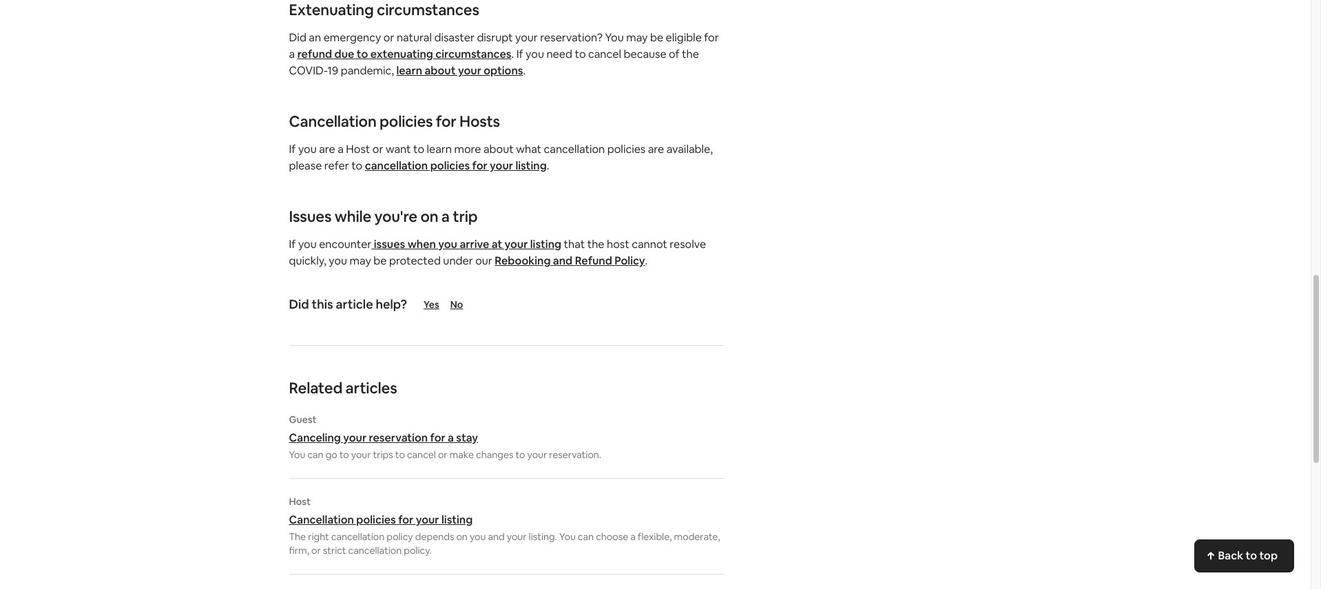 Task type: locate. For each thing, give the bounding box(es) containing it.
issues
[[374, 237, 405, 252]]

learn about your options .
[[397, 63, 526, 78]]

a right choose
[[631, 531, 636, 543]]

0 vertical spatial on
[[421, 207, 439, 226]]

listing up rebooking
[[531, 237, 562, 252]]

yes
[[424, 298, 440, 311]]

cancellation policies for your listing .
[[365, 159, 550, 173]]

if up please
[[289, 142, 296, 156]]

0 horizontal spatial and
[[488, 531, 505, 543]]

0 vertical spatial did
[[289, 30, 307, 45]]

to inside button
[[1246, 549, 1258, 563]]

a
[[289, 47, 295, 61], [338, 142, 344, 156], [442, 207, 450, 226], [448, 431, 454, 445], [631, 531, 636, 543]]

1 vertical spatial cancel
[[407, 449, 436, 461]]

1 vertical spatial and
[[488, 531, 505, 543]]

2 cancellation from the top
[[289, 513, 354, 527]]

a left stay
[[448, 431, 454, 445]]

listing down what at the top of page
[[516, 159, 547, 173]]

1 horizontal spatial the
[[682, 47, 699, 61]]

did inside did an emergency or natural disaster disrupt your reservation? you may be eligible for a
[[289, 30, 307, 45]]

no button
[[451, 298, 490, 311]]

you inside guest canceling your reservation for a stay you can go to your trips to cancel or make changes to your reservation.
[[289, 449, 306, 461]]

if
[[517, 47, 524, 61], [289, 142, 296, 156], [289, 237, 296, 252]]

1 vertical spatial cancellation
[[289, 513, 354, 527]]

2 vertical spatial if
[[289, 237, 296, 252]]

or down right
[[312, 544, 321, 557]]

you
[[605, 30, 624, 45], [289, 449, 306, 461], [560, 531, 576, 543]]

0 horizontal spatial host
[[289, 496, 311, 508]]

1 horizontal spatial you
[[560, 531, 576, 543]]

you up under
[[439, 237, 458, 252]]

policies down 'more'
[[431, 159, 470, 173]]

if for encounter
[[289, 237, 296, 252]]

if you encounter issues when you arrive at your listing
[[289, 237, 562, 252]]

1 vertical spatial be
[[374, 254, 387, 268]]

disrupt
[[477, 30, 513, 45]]

related
[[289, 378, 343, 398]]

can
[[308, 449, 324, 461], [578, 531, 594, 543]]

you inside host cancellation policies for your listing the right cancellation policy depends on you and your listing. you can choose a flexible, moderate, firm, or strict cancellation policy.
[[560, 531, 576, 543]]

1 vertical spatial on
[[457, 531, 468, 543]]

policies inside host cancellation policies for your listing the right cancellation policy depends on you and your listing. you can choose a flexible, moderate, firm, or strict cancellation policy.
[[356, 513, 396, 527]]

be up because
[[651, 30, 664, 45]]

you up please
[[298, 142, 317, 156]]

you down encounter
[[329, 254, 347, 268]]

learn up cancellation policies for your listing link
[[427, 142, 452, 156]]

you left the need in the left top of the page
[[526, 47, 544, 61]]

on
[[421, 207, 439, 226], [457, 531, 468, 543]]

the up refund
[[588, 237, 605, 252]]

0 horizontal spatial are
[[319, 142, 335, 156]]

on right depends
[[457, 531, 468, 543]]

under
[[443, 254, 473, 268]]

for inside host cancellation policies for your listing the right cancellation policy depends on you and your listing. you can choose a flexible, moderate, firm, or strict cancellation policy.
[[398, 513, 414, 527]]

listing up depends
[[442, 513, 473, 527]]

1 vertical spatial may
[[350, 254, 371, 268]]

and inside host cancellation policies for your listing the right cancellation policy depends on you and your listing. you can choose a flexible, moderate, firm, or strict cancellation policy.
[[488, 531, 505, 543]]

1 vertical spatial can
[[578, 531, 594, 543]]

or left 'make'
[[438, 449, 448, 461]]

1 vertical spatial did
[[289, 296, 309, 312]]

for up policy
[[398, 513, 414, 527]]

and down that
[[553, 254, 573, 268]]

you up because
[[605, 30, 624, 45]]

or inside did an emergency or natural disaster disrupt your reservation? you may be eligible for a
[[384, 30, 395, 45]]

if inside if you are a host or want to learn more about what cancellation policies are available, please refer to
[[289, 142, 296, 156]]

learn about your options link
[[397, 63, 523, 78]]

if up "quickly,"
[[289, 237, 296, 252]]

learn
[[397, 63, 423, 78], [427, 142, 452, 156]]

0 horizontal spatial you
[[289, 449, 306, 461]]

0 vertical spatial and
[[553, 254, 573, 268]]

cancellation policies for hosts
[[289, 112, 500, 131]]

cancellation policies for your listing element
[[289, 496, 725, 558]]

policy
[[615, 254, 645, 268]]

2 did from the top
[[289, 296, 309, 312]]

1 horizontal spatial be
[[651, 30, 664, 45]]

did left an
[[289, 30, 307, 45]]

a left refund
[[289, 47, 295, 61]]

1 horizontal spatial on
[[457, 531, 468, 543]]

may up because
[[627, 30, 648, 45]]

policies
[[380, 112, 433, 131], [608, 142, 646, 156], [431, 159, 470, 173], [356, 513, 396, 527]]

a inside if you are a host or want to learn more about what cancellation policies are available, please refer to
[[338, 142, 344, 156]]

0 horizontal spatial can
[[308, 449, 324, 461]]

policies up policy
[[356, 513, 396, 527]]

0 vertical spatial host
[[346, 142, 370, 156]]

options
[[484, 63, 523, 78]]

cancel down reservation?
[[589, 47, 622, 61]]

to down the reservation
[[396, 449, 405, 461]]

learn inside if you are a host or want to learn more about what cancellation policies are available, please refer to
[[427, 142, 452, 156]]

firm,
[[289, 544, 309, 557]]

of
[[669, 47, 680, 61]]

listing
[[516, 159, 547, 173], [531, 237, 562, 252], [442, 513, 473, 527]]

extenuating circumstances
[[289, 0, 480, 19]]

can inside guest canceling your reservation for a stay you can go to your trips to cancel or make changes to your reservation.
[[308, 449, 324, 461]]

2 horizontal spatial you
[[605, 30, 624, 45]]

articles
[[346, 378, 397, 398]]

circumstances up natural
[[377, 0, 480, 19]]

for left stay
[[430, 431, 446, 445]]

disaster
[[435, 30, 475, 45]]

did left this
[[289, 296, 309, 312]]

1 vertical spatial about
[[484, 142, 514, 156]]

the
[[682, 47, 699, 61], [588, 237, 605, 252]]

1 vertical spatial listing
[[531, 237, 562, 252]]

refund due to extenuating circumstances
[[297, 47, 512, 61]]

cancellation inside if you are a host or want to learn more about what cancellation policies are available, please refer to
[[544, 142, 605, 156]]

host up refer
[[346, 142, 370, 156]]

0 vertical spatial you
[[605, 30, 624, 45]]

1 horizontal spatial can
[[578, 531, 594, 543]]

on up if you encounter issues when you arrive at your listing
[[421, 207, 439, 226]]

host up the
[[289, 496, 311, 508]]

0 vertical spatial cancellation
[[289, 112, 377, 131]]

1 vertical spatial learn
[[427, 142, 452, 156]]

for right eligible
[[705, 30, 719, 45]]

0 vertical spatial listing
[[516, 159, 547, 173]]

listing inside host cancellation policies for your listing the right cancellation policy depends on you and your listing. you can choose a flexible, moderate, firm, or strict cancellation policy.
[[442, 513, 473, 527]]

1 vertical spatial you
[[289, 449, 306, 461]]

you up "quickly,"
[[298, 237, 317, 252]]

depends
[[415, 531, 454, 543]]

cancellation right what at the top of page
[[544, 142, 605, 156]]

0 horizontal spatial be
[[374, 254, 387, 268]]

1 horizontal spatial learn
[[427, 142, 452, 156]]

0 vertical spatial if
[[517, 47, 524, 61]]

1 horizontal spatial may
[[627, 30, 648, 45]]

cancel
[[589, 47, 622, 61], [407, 449, 436, 461]]

about left what at the top of page
[[484, 142, 514, 156]]

to down reservation?
[[575, 47, 586, 61]]

you right listing.
[[560, 531, 576, 543]]

0 horizontal spatial cancel
[[407, 449, 436, 461]]

learn down refund due to extenuating circumstances link on the top left of the page
[[397, 63, 423, 78]]

the right of
[[682, 47, 699, 61]]

choose
[[596, 531, 629, 543]]

if inside . if you need to cancel because of the covid-19 pandemic,
[[517, 47, 524, 61]]

2 vertical spatial listing
[[442, 513, 473, 527]]

can left choose
[[578, 531, 594, 543]]

0 horizontal spatial learn
[[397, 63, 423, 78]]

are
[[319, 142, 335, 156], [648, 142, 665, 156]]

cancellation down want at left top
[[365, 159, 428, 173]]

make
[[450, 449, 474, 461]]

your
[[516, 30, 538, 45], [458, 63, 482, 78], [490, 159, 513, 173], [505, 237, 528, 252], [343, 431, 367, 445], [351, 449, 371, 461], [528, 449, 547, 461], [416, 513, 439, 527], [507, 531, 527, 543]]

help?
[[376, 296, 407, 312]]

policies left available,
[[608, 142, 646, 156]]

1 horizontal spatial about
[[484, 142, 514, 156]]

0 vertical spatial may
[[627, 30, 648, 45]]

1 vertical spatial circumstances
[[436, 47, 512, 61]]

to right want at left top
[[414, 142, 425, 156]]

0 vertical spatial about
[[425, 63, 456, 78]]

or inside host cancellation policies for your listing the right cancellation policy depends on you and your listing. you can choose a flexible, moderate, firm, or strict cancellation policy.
[[312, 544, 321, 557]]

for inside guest canceling your reservation for a stay you can go to your trips to cancel or make changes to your reservation.
[[430, 431, 446, 445]]

you
[[526, 47, 544, 61], [298, 142, 317, 156], [298, 237, 317, 252], [439, 237, 458, 252], [329, 254, 347, 268], [470, 531, 486, 543]]

be
[[651, 30, 664, 45], [374, 254, 387, 268]]

or
[[384, 30, 395, 45], [373, 142, 383, 156], [438, 449, 448, 461], [312, 544, 321, 557]]

or up the extenuating
[[384, 30, 395, 45]]

1 horizontal spatial cancel
[[589, 47, 622, 61]]

1 did from the top
[[289, 30, 307, 45]]

cancellation down policy
[[348, 544, 402, 557]]

can left go at the left bottom of the page
[[308, 449, 324, 461]]

when
[[408, 237, 436, 252]]

be down issues
[[374, 254, 387, 268]]

more
[[455, 142, 481, 156]]

about down "disaster"
[[425, 63, 456, 78]]

cancellation up strict
[[331, 531, 385, 543]]

extenuating
[[371, 47, 433, 61]]

did
[[289, 30, 307, 45], [289, 296, 309, 312]]

be inside did an emergency or natural disaster disrupt your reservation? you may be eligible for a
[[651, 30, 664, 45]]

1 vertical spatial host
[[289, 496, 311, 508]]

reservation.
[[549, 449, 602, 461]]

0 vertical spatial cancel
[[589, 47, 622, 61]]

and
[[553, 254, 573, 268], [488, 531, 505, 543]]

host
[[346, 142, 370, 156], [289, 496, 311, 508]]

may down encounter
[[350, 254, 371, 268]]

be inside that the host cannot resolve quickly, you may be protected under our
[[374, 254, 387, 268]]

listing.
[[529, 531, 557, 543]]

to right go at the left bottom of the page
[[340, 449, 349, 461]]

circumstances up learn about your options . on the left top
[[436, 47, 512, 61]]

are left available,
[[648, 142, 665, 156]]

you down canceling
[[289, 449, 306, 461]]

1 horizontal spatial host
[[346, 142, 370, 156]]

to
[[357, 47, 368, 61], [575, 47, 586, 61], [414, 142, 425, 156], [352, 159, 363, 173], [340, 449, 349, 461], [396, 449, 405, 461], [516, 449, 525, 461], [1246, 549, 1258, 563]]

your inside did an emergency or natural disaster disrupt your reservation? you may be eligible for a
[[516, 30, 538, 45]]

0 horizontal spatial may
[[350, 254, 371, 268]]

1 horizontal spatial are
[[648, 142, 665, 156]]

0 vertical spatial the
[[682, 47, 699, 61]]

to down canceling your reservation for a stay link
[[516, 449, 525, 461]]

are up refer
[[319, 142, 335, 156]]

this
[[312, 296, 333, 312]]

for left hosts
[[436, 112, 457, 131]]

cancellation inside host cancellation policies for your listing the right cancellation policy depends on you and your listing. you can choose a flexible, moderate, firm, or strict cancellation policy.
[[289, 513, 354, 527]]

cancellation up refer
[[289, 112, 377, 131]]

you down cancellation policies for your listing link
[[470, 531, 486, 543]]

2 are from the left
[[648, 142, 665, 156]]

issues
[[289, 207, 332, 226]]

0 vertical spatial can
[[308, 449, 324, 461]]

a inside host cancellation policies for your listing the right cancellation policy depends on you and your listing. you can choose a flexible, moderate, firm, or strict cancellation policy.
[[631, 531, 636, 543]]

a up refer
[[338, 142, 344, 156]]

circumstances
[[377, 0, 480, 19], [436, 47, 512, 61]]

1 vertical spatial if
[[289, 142, 296, 156]]

resolve
[[670, 237, 706, 252]]

cancel down the reservation
[[407, 449, 436, 461]]

or inside guest canceling your reservation for a stay you can go to your trips to cancel or make changes to your reservation.
[[438, 449, 448, 461]]

eligible
[[666, 30, 702, 45]]

for down 'more'
[[472, 159, 488, 173]]

top
[[1260, 549, 1278, 563]]

0 vertical spatial be
[[651, 30, 664, 45]]

and down cancellation policies for your listing link
[[488, 531, 505, 543]]

trip
[[453, 207, 478, 226]]

cancellation up right
[[289, 513, 354, 527]]

cancellation
[[544, 142, 605, 156], [365, 159, 428, 173], [331, 531, 385, 543], [348, 544, 402, 557]]

if up options
[[517, 47, 524, 61]]

or left want at left top
[[373, 142, 383, 156]]

2 vertical spatial you
[[560, 531, 576, 543]]

to left the top
[[1246, 549, 1258, 563]]

1 vertical spatial the
[[588, 237, 605, 252]]

0 horizontal spatial the
[[588, 237, 605, 252]]

.
[[512, 47, 514, 61], [523, 63, 526, 78], [547, 159, 550, 173], [645, 254, 648, 268]]



Task type: vqa. For each thing, say whether or not it's contained in the screenshot.
Host Cancellation policies for your listing The right cancellation policy depends on you and your listing. You can choose a flexible, moderate, firm, or strict cancellation policy.
yes



Task type: describe. For each thing, give the bounding box(es) containing it.
please
[[289, 159, 322, 173]]

reservation
[[369, 431, 428, 445]]

policies inside if you are a host or want to learn more about what cancellation policies are available, please refer to
[[608, 142, 646, 156]]

because
[[624, 47, 667, 61]]

the
[[289, 531, 306, 543]]

natural
[[397, 30, 432, 45]]

rebooking
[[495, 254, 551, 268]]

0 vertical spatial learn
[[397, 63, 423, 78]]

to inside . if you need to cancel because of the covid-19 pandemic,
[[575, 47, 586, 61]]

refund due to extenuating circumstances link
[[297, 47, 512, 61]]

stay
[[456, 431, 478, 445]]

you inside did an emergency or natural disaster disrupt your reservation? you may be eligible for a
[[605, 30, 624, 45]]

extenuating
[[289, 0, 374, 19]]

rebooking and refund policy link
[[495, 254, 645, 268]]

at
[[492, 237, 502, 252]]

yes button
[[424, 298, 440, 311]]

19
[[328, 63, 339, 78]]

you inside that the host cannot resolve quickly, you may be protected under our
[[329, 254, 347, 268]]

our
[[476, 254, 493, 268]]

canceling
[[289, 431, 341, 445]]

you inside . if you need to cancel because of the covid-19 pandemic,
[[526, 47, 544, 61]]

what
[[516, 142, 542, 156]]

changes
[[476, 449, 514, 461]]

cancel inside guest canceling your reservation for a stay you can go to your trips to cancel or make changes to your reservation.
[[407, 449, 436, 461]]

policies up want at left top
[[380, 112, 433, 131]]

the inside that the host cannot resolve quickly, you may be protected under our
[[588, 237, 605, 252]]

1 horizontal spatial and
[[553, 254, 573, 268]]

pandemic,
[[341, 63, 394, 78]]

policy.
[[404, 544, 432, 557]]

strict
[[323, 544, 346, 557]]

protected
[[389, 254, 441, 268]]

a left trip
[[442, 207, 450, 226]]

that the host cannot resolve quickly, you may be protected under our
[[289, 237, 706, 268]]

rebooking and refund policy .
[[495, 254, 648, 268]]

while
[[335, 207, 371, 226]]

due
[[335, 47, 354, 61]]

available,
[[667, 142, 713, 156]]

0 horizontal spatial on
[[421, 207, 439, 226]]

may inside did an emergency or natural disaster disrupt your reservation? you may be eligible for a
[[627, 30, 648, 45]]

need
[[547, 47, 573, 61]]

flexible,
[[638, 531, 672, 543]]

canceling your reservation for a stay element
[[289, 414, 725, 462]]

on inside host cancellation policies for your listing the right cancellation policy depends on you and your listing. you can choose a flexible, moderate, firm, or strict cancellation policy.
[[457, 531, 468, 543]]

want
[[386, 142, 411, 156]]

host cancellation policies for your listing the right cancellation policy depends on you and your listing. you can choose a flexible, moderate, firm, or strict cancellation policy.
[[289, 496, 721, 557]]

a inside did an emergency or natural disaster disrupt your reservation? you may be eligible for a
[[289, 47, 295, 61]]

article
[[336, 296, 373, 312]]

host inside host cancellation policies for your listing the right cancellation policy depends on you and your listing. you can choose a flexible, moderate, firm, or strict cancellation policy.
[[289, 496, 311, 508]]

did for did this article help?
[[289, 296, 309, 312]]

issues while you're on a trip
[[289, 207, 478, 226]]

quickly,
[[289, 254, 327, 268]]

back to top button
[[1195, 540, 1295, 573]]

about inside if you are a host or want to learn more about what cancellation policies are available, please refer to
[[484, 142, 514, 156]]

to up pandemic,
[[357, 47, 368, 61]]

. if you need to cancel because of the covid-19 pandemic,
[[289, 47, 699, 78]]

the inside . if you need to cancel because of the covid-19 pandemic,
[[682, 47, 699, 61]]

hosts
[[460, 112, 500, 131]]

right
[[308, 531, 329, 543]]

cancel inside . if you need to cancel because of the covid-19 pandemic,
[[589, 47, 622, 61]]

0 vertical spatial circumstances
[[377, 0, 480, 19]]

if for are
[[289, 142, 296, 156]]

did for did an emergency or natural disaster disrupt your reservation? you may be eligible for a
[[289, 30, 307, 45]]

cancellation policies for your listing link
[[365, 159, 547, 173]]

did this article help?
[[289, 296, 407, 312]]

cannot
[[632, 237, 668, 252]]

encounter
[[319, 237, 372, 252]]

a inside guest canceling your reservation for a stay you can go to your trips to cancel or make changes to your reservation.
[[448, 431, 454, 445]]

for inside did an emergency or natural disaster disrupt your reservation? you may be eligible for a
[[705, 30, 719, 45]]

refund
[[575, 254, 613, 268]]

can inside host cancellation policies for your listing the right cancellation policy depends on you and your listing. you can choose a flexible, moderate, firm, or strict cancellation policy.
[[578, 531, 594, 543]]

did an emergency or natural disaster disrupt your reservation? you may be eligible for a
[[289, 30, 719, 61]]

you inside host cancellation policies for your listing the right cancellation policy depends on you and your listing. you can choose a flexible, moderate, firm, or strict cancellation policy.
[[470, 531, 486, 543]]

related articles
[[289, 378, 397, 398]]

policy
[[387, 531, 413, 543]]

go
[[326, 449, 338, 461]]

arrive
[[460, 237, 490, 252]]

back
[[1219, 549, 1244, 563]]

covid-
[[289, 63, 328, 78]]

you inside if you are a host or want to learn more about what cancellation policies are available, please refer to
[[298, 142, 317, 156]]

may inside that the host cannot resolve quickly, you may be protected under our
[[350, 254, 371, 268]]

issues when you arrive at your listing link
[[372, 237, 562, 252]]

you're
[[375, 207, 418, 226]]

back to top
[[1219, 549, 1278, 563]]

1 are from the left
[[319, 142, 335, 156]]

no
[[451, 298, 463, 311]]

0 horizontal spatial about
[[425, 63, 456, 78]]

guest
[[289, 414, 317, 426]]

to right refer
[[352, 159, 363, 173]]

refer
[[324, 159, 349, 173]]

reservation?
[[541, 30, 603, 45]]

emergency
[[324, 30, 381, 45]]

. inside . if you need to cancel because of the covid-19 pandemic,
[[512, 47, 514, 61]]

or inside if you are a host or want to learn more about what cancellation policies are available, please refer to
[[373, 142, 383, 156]]

cancellation policies for your listing link
[[289, 513, 725, 527]]

1 cancellation from the top
[[289, 112, 377, 131]]

trips
[[373, 449, 393, 461]]

guest canceling your reservation for a stay you can go to your trips to cancel or make changes to your reservation.
[[289, 414, 602, 461]]

an
[[309, 30, 321, 45]]

refund
[[297, 47, 332, 61]]

canceling your reservation for a stay link
[[289, 431, 725, 445]]

host
[[607, 237, 630, 252]]

host inside if you are a host or want to learn more about what cancellation policies are available, please refer to
[[346, 142, 370, 156]]

if you are a host or want to learn more about what cancellation policies are available, please refer to
[[289, 142, 713, 173]]

moderate,
[[674, 531, 721, 543]]



